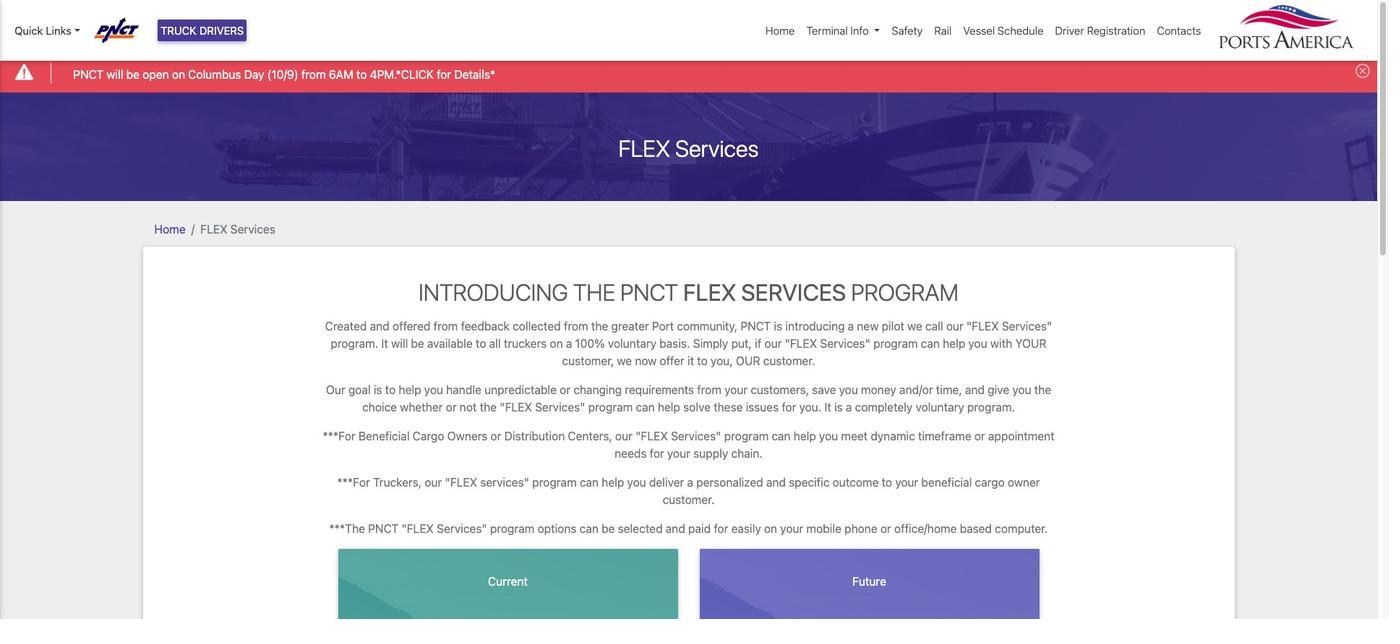 Task type: vqa. For each thing, say whether or not it's contained in the screenshot.
Simply at the bottom
yes



Task type: locate. For each thing, give the bounding box(es) containing it.
put,
[[732, 337, 752, 350]]

a inside our goal is to help you handle unpredictable or changing requirements from your customers, save you money and/or time, and give you the choice whether or not the "flex services" program can help solve these issues for you. it is a completely voluntary program.
[[846, 401, 852, 414]]

2 vertical spatial be
[[602, 522, 615, 535]]

1 vertical spatial home link
[[154, 222, 186, 235]]

customer. up customers,
[[764, 354, 815, 367]]

is left introducing
[[774, 320, 783, 333]]

you
[[969, 337, 988, 350], [424, 383, 443, 396], [839, 383, 858, 396], [1013, 383, 1032, 396], [819, 430, 838, 443], [627, 476, 646, 489]]

will
[[107, 68, 123, 81], [391, 337, 408, 350]]

1 vertical spatial ***for
[[337, 476, 370, 489]]

0 vertical spatial ***for
[[323, 430, 356, 443]]

for
[[437, 68, 451, 81], [782, 401, 797, 414], [650, 447, 664, 460], [714, 522, 729, 535]]

handle
[[446, 383, 482, 396]]

1 horizontal spatial flex services
[[619, 134, 759, 162]]

program up chain.
[[724, 430, 769, 443]]

or right "owners"
[[491, 430, 502, 443]]

beneficial
[[922, 476, 972, 489]]

pnct down quick links link
[[73, 68, 104, 81]]

basis.
[[660, 337, 690, 350]]

we
[[908, 320, 923, 333], [617, 354, 632, 367]]

to up choice in the left bottom of the page
[[385, 383, 396, 396]]

help down requirements
[[658, 401, 681, 414]]

our
[[736, 354, 760, 367]]

program left options
[[490, 522, 535, 535]]

it right you.
[[825, 401, 832, 414]]

specific
[[789, 476, 830, 489]]

your left beneficial
[[896, 476, 919, 489]]

1 vertical spatial home
[[154, 222, 186, 235]]

0 vertical spatial program.
[[331, 337, 378, 350]]

or right timeframe
[[975, 430, 986, 443]]

a up meet
[[846, 401, 852, 414]]

customer. inside ***for truckers, our "flex services" program can help you deliver a personalized and specific outcome to your beneficial cargo owner customer.
[[663, 493, 715, 506]]

our right truckers,
[[425, 476, 442, 489]]

0 horizontal spatial customer.
[[663, 493, 715, 506]]

simply
[[693, 337, 729, 350]]

0 vertical spatial home link
[[760, 17, 801, 44]]

offer
[[660, 354, 685, 367]]

0 vertical spatial customer.
[[764, 354, 815, 367]]

help down call
[[943, 337, 966, 350]]

selected
[[618, 522, 663, 535]]

1 vertical spatial customer.
[[663, 493, 715, 506]]

it up choice in the left bottom of the page
[[381, 337, 388, 350]]

1 horizontal spatial will
[[391, 337, 408, 350]]

voluntary inside created and offered from feedback collected from the greater port community, pnct is introducing a new pilot we call our "flex services" program. it will be available to all truckers on a 100% voluntary basis. simply put, if our "flex services" program can help you with your customer, we now offer it to you, our customer.
[[608, 337, 657, 350]]

will down offered
[[391, 337, 408, 350]]

available
[[427, 337, 473, 350]]

"flex
[[967, 320, 999, 333], [785, 337, 817, 350], [500, 401, 532, 414], [636, 430, 668, 443], [445, 476, 477, 489], [402, 522, 434, 535]]

1 horizontal spatial home
[[766, 24, 795, 37]]

0 vertical spatial services
[[676, 134, 759, 162]]

"flex up needs
[[636, 430, 668, 443]]

1 horizontal spatial on
[[550, 337, 563, 350]]

1 vertical spatial we
[[617, 354, 632, 367]]

"flex down unpredictable
[[500, 401, 532, 414]]

close image
[[1356, 64, 1371, 78]]

for down customers,
[[782, 401, 797, 414]]

***for left truckers,
[[337, 476, 370, 489]]

to inside our goal is to help you handle unpredictable or changing requirements from your customers, save you money and/or time, and give you the choice whether or not the "flex services" program can help solve these issues for you. it is a completely voluntary program.
[[385, 383, 396, 396]]

is down save
[[835, 401, 843, 414]]

0 horizontal spatial on
[[172, 68, 185, 81]]

2 horizontal spatial is
[[835, 401, 843, 414]]

flex services
[[619, 134, 759, 162], [200, 222, 275, 235]]

vessel
[[964, 24, 995, 37]]

0 vertical spatial it
[[381, 337, 388, 350]]

introducing
[[419, 278, 568, 306]]

1 horizontal spatial voluntary
[[916, 401, 965, 414]]

pnct right ***the
[[368, 522, 399, 535]]

help down needs
[[602, 476, 624, 489]]

services
[[676, 134, 759, 162], [231, 222, 275, 235], [741, 278, 846, 306]]

now
[[635, 354, 657, 367]]

1 horizontal spatial is
[[774, 320, 783, 333]]

0 vertical spatial on
[[172, 68, 185, 81]]

be inside alert
[[126, 68, 140, 81]]

1 vertical spatial be
[[411, 337, 424, 350]]

your inside ***for truckers, our "flex services" program can help you deliver a personalized and specific outcome to your beneficial cargo owner customer.
[[896, 476, 919, 489]]

your up deliver
[[667, 447, 691, 460]]

1 horizontal spatial we
[[908, 320, 923, 333]]

and left 'specific'
[[767, 476, 786, 489]]

a left new
[[848, 320, 854, 333]]

0 vertical spatial we
[[908, 320, 923, 333]]

on down collected
[[550, 337, 563, 350]]

0 horizontal spatial program.
[[331, 337, 378, 350]]

program. down created
[[331, 337, 378, 350]]

pnct will be open on columbus day (10/9) from 6am to 4pm.*click for details* link
[[73, 66, 496, 83]]

your up "these"
[[725, 383, 748, 396]]

0 horizontal spatial voluntary
[[608, 337, 657, 350]]

***for for ***for truckers, our "flex services" program can help you deliver a personalized and specific outcome to your beneficial cargo owner customer.
[[337, 476, 370, 489]]

1 vertical spatial it
[[825, 401, 832, 414]]

can down call
[[921, 337, 940, 350]]

1 horizontal spatial program.
[[968, 401, 1015, 414]]

you left with
[[969, 337, 988, 350]]

and inside ***for truckers, our "flex services" program can help you deliver a personalized and specific outcome to your beneficial cargo owner customer.
[[767, 476, 786, 489]]

0 horizontal spatial flex services
[[200, 222, 275, 235]]

to
[[357, 68, 367, 81], [476, 337, 486, 350], [697, 354, 708, 367], [385, 383, 396, 396], [882, 476, 893, 489]]

be left 'selected'
[[602, 522, 615, 535]]

you up whether
[[424, 383, 443, 396]]

help
[[943, 337, 966, 350], [399, 383, 421, 396], [658, 401, 681, 414], [794, 430, 816, 443], [602, 476, 624, 489]]

supply
[[694, 447, 728, 460]]

voluntary down time, at bottom
[[916, 401, 965, 414]]

rail
[[935, 24, 952, 37]]

be left open
[[126, 68, 140, 81]]

services" up supply
[[671, 430, 721, 443]]

quick links
[[14, 24, 72, 37]]

our inside '***for beneficial cargo owners or distribution centers, our "flex services" program can help you meet dynamic timeframe or appointment needs for your supply chain.'
[[615, 430, 633, 443]]

community,
[[677, 320, 738, 333]]

from up the solve
[[697, 383, 722, 396]]

services"
[[1002, 320, 1053, 333], [821, 337, 871, 350], [535, 401, 586, 414], [671, 430, 721, 443], [437, 522, 487, 535]]

"flex inside '***for beneficial cargo owners or distribution centers, our "flex services" program can help you meet dynamic timeframe or appointment needs for your supply chain.'
[[636, 430, 668, 443]]

0 horizontal spatial be
[[126, 68, 140, 81]]

pnct will be open on columbus day (10/9) from 6am to 4pm.*click for details*
[[73, 68, 496, 81]]

for left details*
[[437, 68, 451, 81]]

1 vertical spatial is
[[374, 383, 382, 396]]

and left give
[[966, 383, 985, 396]]

program. down give
[[968, 401, 1015, 414]]

outcome
[[833, 476, 879, 489]]

from
[[301, 68, 326, 81], [434, 320, 458, 333], [564, 320, 588, 333], [697, 383, 722, 396]]

it
[[381, 337, 388, 350], [825, 401, 832, 414]]

***for for ***for beneficial cargo owners or distribution centers, our "flex services" program can help you meet dynamic timeframe or appointment needs for your supply chain.
[[323, 430, 356, 443]]

can down requirements
[[636, 401, 655, 414]]

program. inside created and offered from feedback collected from the greater port community, pnct is introducing a new pilot we call our "flex services" program. it will be available to all truckers on a 100% voluntary basis. simply put, if our "flex services" program can help you with your customer, we now offer it to you, our customer.
[[331, 337, 378, 350]]

0 vertical spatial is
[[774, 320, 783, 333]]

you left meet
[[819, 430, 838, 443]]

the up 100%
[[591, 320, 608, 333]]

1 vertical spatial voluntary
[[916, 401, 965, 414]]

0 vertical spatial will
[[107, 68, 123, 81]]

your inside our goal is to help you handle unpredictable or changing requirements from your customers, save you money and/or time, and give you the choice whether or not the "flex services" program can help solve these issues for you. it is a completely voluntary program.
[[725, 383, 748, 396]]

you inside ***for truckers, our "flex services" program can help you deliver a personalized and specific outcome to your beneficial cargo owner customer.
[[627, 476, 646, 489]]

voluntary inside our goal is to help you handle unpredictable or changing requirements from your customers, save you money and/or time, and give you the choice whether or not the "flex services" program can help solve these issues for you. it is a completely voluntary program.
[[916, 401, 965, 414]]

be down offered
[[411, 337, 424, 350]]

help down you.
[[794, 430, 816, 443]]

not
[[460, 401, 477, 414]]

easily
[[732, 522, 761, 535]]

customer. down deliver
[[663, 493, 715, 506]]

customers,
[[751, 383, 809, 396]]

introducing the pnct flex services program
[[419, 278, 959, 306]]

0 horizontal spatial home
[[154, 222, 186, 235]]

truckers,
[[373, 476, 422, 489]]

1 vertical spatial flex services
[[200, 222, 275, 235]]

1 horizontal spatial it
[[825, 401, 832, 414]]

we left now
[[617, 354, 632, 367]]

needs
[[615, 447, 647, 460]]

0 vertical spatial be
[[126, 68, 140, 81]]

program down changing
[[589, 401, 633, 414]]

4pm.*click
[[370, 68, 434, 81]]

home link
[[760, 17, 801, 44], [154, 222, 186, 235]]

our inside ***for truckers, our "flex services" program can help you deliver a personalized and specific outcome to your beneficial cargo owner customer.
[[425, 476, 442, 489]]

0 vertical spatial flex
[[619, 134, 671, 162]]

0 horizontal spatial it
[[381, 337, 388, 350]]

1 vertical spatial program.
[[968, 401, 1015, 414]]

help inside created and offered from feedback collected from the greater port community, pnct is introducing a new pilot we call our "flex services" program. it will be available to all truckers on a 100% voluntary basis. simply put, if our "flex services" program can help you with your customer, we now offer it to you, our customer.
[[943, 337, 966, 350]]

program
[[874, 337, 918, 350], [589, 401, 633, 414], [724, 430, 769, 443], [532, 476, 577, 489], [490, 522, 535, 535]]

voluntary down greater
[[608, 337, 657, 350]]

2 vertical spatial on
[[764, 522, 778, 535]]

can down centers,
[[580, 476, 599, 489]]

terminal info link
[[801, 17, 886, 44]]

to inside alert
[[357, 68, 367, 81]]

0 horizontal spatial will
[[107, 68, 123, 81]]

it inside our goal is to help you handle unpredictable or changing requirements from your customers, save you money and/or time, and give you the choice whether or not the "flex services" program can help solve these issues for you. it is a completely voluntary program.
[[825, 401, 832, 414]]

can right options
[[580, 522, 599, 535]]

pnct up if
[[741, 320, 771, 333]]

on right "easily"
[[764, 522, 778, 535]]

cargo
[[975, 476, 1005, 489]]

on
[[172, 68, 185, 81], [550, 337, 563, 350], [764, 522, 778, 535]]

introducing
[[786, 320, 845, 333]]

***for
[[323, 430, 356, 443], [337, 476, 370, 489]]

from left the 6am
[[301, 68, 326, 81]]

1 horizontal spatial customer.
[[764, 354, 815, 367]]

program inside our goal is to help you handle unpredictable or changing requirements from your customers, save you money and/or time, and give you the choice whether or not the "flex services" program can help solve these issues for you. it is a completely voluntary program.
[[589, 401, 633, 414]]

pnct
[[73, 68, 104, 81], [621, 278, 678, 306], [741, 320, 771, 333], [368, 522, 399, 535]]

2 vertical spatial is
[[835, 401, 843, 414]]

2 vertical spatial flex
[[683, 278, 736, 306]]

1 vertical spatial services
[[231, 222, 275, 235]]

or left not
[[446, 401, 457, 414]]

driver
[[1056, 24, 1085, 37]]

can down the issues
[[772, 430, 791, 443]]

program down pilot
[[874, 337, 918, 350]]

on inside alert
[[172, 68, 185, 81]]

truck drivers
[[161, 24, 244, 37]]

phone
[[845, 522, 878, 535]]

program up options
[[532, 476, 577, 489]]

for inside our goal is to help you handle unpredictable or changing requirements from your customers, save you money and/or time, and give you the choice whether or not the "flex services" program can help solve these issues for you. it is a completely voluntary program.
[[782, 401, 797, 414]]

***for inside '***for beneficial cargo owners or distribution centers, our "flex services" program can help you meet dynamic timeframe or appointment needs for your supply chain.'
[[323, 430, 356, 443]]

1 vertical spatial will
[[391, 337, 408, 350]]

0 vertical spatial voluntary
[[608, 337, 657, 350]]

to right the 6am
[[357, 68, 367, 81]]

vessel schedule
[[964, 24, 1044, 37]]

to right outcome
[[882, 476, 893, 489]]

and left offered
[[370, 320, 390, 333]]

office/home
[[895, 522, 957, 535]]

0 horizontal spatial flex
[[200, 222, 228, 235]]

you.
[[800, 401, 822, 414]]

rail link
[[929, 17, 958, 44]]

1 vertical spatial on
[[550, 337, 563, 350]]

you right save
[[839, 383, 858, 396]]

or
[[560, 383, 571, 396], [446, 401, 457, 414], [491, 430, 502, 443], [975, 430, 986, 443], [881, 522, 892, 535]]

you right give
[[1013, 383, 1032, 396]]

we left call
[[908, 320, 923, 333]]

on right open
[[172, 68, 185, 81]]

owner
[[1008, 476, 1040, 489]]

deliver
[[649, 476, 684, 489]]

pilot
[[882, 320, 905, 333]]

"flex left services"
[[445, 476, 477, 489]]

quick
[[14, 24, 43, 37]]

from up 100%
[[564, 320, 588, 333]]

1 horizontal spatial be
[[411, 337, 424, 350]]

for inside alert
[[437, 68, 451, 81]]

can inside ***for truckers, our "flex services" program can help you deliver a personalized and specific outcome to your beneficial cargo owner customer.
[[580, 476, 599, 489]]

program.
[[331, 337, 378, 350], [968, 401, 1015, 414]]

2 horizontal spatial flex
[[683, 278, 736, 306]]

***for left "beneficial"
[[323, 430, 356, 443]]

***for inside ***for truckers, our "flex services" program can help you deliver a personalized and specific outcome to your beneficial cargo owner customer.
[[337, 476, 370, 489]]

our
[[947, 320, 964, 333], [765, 337, 782, 350], [615, 430, 633, 443], [425, 476, 442, 489]]

our up needs
[[615, 430, 633, 443]]

you inside created and offered from feedback collected from the greater port community, pnct is introducing a new pilot we call our "flex services" program. it will be available to all truckers on a 100% voluntary basis. simply put, if our "flex services" program can help you with your customer, we now offer it to you, our customer.
[[969, 337, 988, 350]]

services" up distribution
[[535, 401, 586, 414]]

for right needs
[[650, 447, 664, 460]]

whether
[[400, 401, 443, 414]]

will left open
[[107, 68, 123, 81]]

help inside '***for beneficial cargo owners or distribution centers, our "flex services" program can help you meet dynamic timeframe or appointment needs for your supply chain.'
[[794, 430, 816, 443]]

created
[[325, 320, 367, 333]]

you down needs
[[627, 476, 646, 489]]

or right phone
[[881, 522, 892, 535]]

***for truckers, our "flex services" program can help you deliver a personalized and specific outcome to your beneficial cargo owner customer.
[[337, 476, 1040, 506]]

is up choice in the left bottom of the page
[[374, 383, 382, 396]]

a right deliver
[[687, 476, 694, 489]]



Task type: describe. For each thing, give the bounding box(es) containing it.
(10/9)
[[267, 68, 298, 81]]

distribution
[[505, 430, 565, 443]]

created and offered from feedback collected from the greater port community, pnct is introducing a new pilot we call our "flex services" program. it will be available to all truckers on a 100% voluntary basis. simply put, if our "flex services" program can help you with your customer, we now offer it to you, our customer.
[[325, 320, 1053, 367]]

"flex up with
[[967, 320, 999, 333]]

time,
[[936, 383, 962, 396]]

our goal is to help you handle unpredictable or changing requirements from your customers, save you money and/or time, and give you the choice whether or not the "flex services" program can help solve these issues for you. it is a completely voluntary program.
[[326, 383, 1052, 414]]

you inside '***for beneficial cargo owners or distribution centers, our "flex services" program can help you meet dynamic timeframe or appointment needs for your supply chain.'
[[819, 430, 838, 443]]

all
[[489, 337, 501, 350]]

the right give
[[1035, 383, 1052, 396]]

contacts link
[[1152, 17, 1207, 44]]

greater
[[611, 320, 649, 333]]

safety link
[[886, 17, 929, 44]]

contacts
[[1157, 24, 1202, 37]]

0 horizontal spatial is
[[374, 383, 382, 396]]

***for beneficial cargo owners or distribution centers, our "flex services" program can help you meet dynamic timeframe or appointment needs for your supply chain.
[[323, 430, 1055, 460]]

links
[[46, 24, 72, 37]]

cargo
[[413, 430, 444, 443]]

0 vertical spatial flex services
[[619, 134, 759, 162]]

truckers
[[504, 337, 547, 350]]

unpredictable
[[485, 383, 557, 396]]

0 vertical spatial home
[[766, 24, 795, 37]]

pnct up "port"
[[621, 278, 678, 306]]

drivers
[[199, 24, 244, 37]]

"flex inside our goal is to help you handle unpredictable or changing requirements from your customers, save you money and/or time, and give you the choice whether or not the "flex services" program can help solve these issues for you. it is a completely voluntary program.
[[500, 401, 532, 414]]

the inside created and offered from feedback collected from the greater port community, pnct is introducing a new pilot we call our "flex services" program. it will be available to all truckers on a 100% voluntary basis. simply put, if our "flex services" program can help you with your customer, we now offer it to you, our customer.
[[591, 320, 608, 333]]

6am
[[329, 68, 353, 81]]

computer.
[[995, 522, 1048, 535]]

details*
[[454, 68, 496, 81]]

timeframe
[[918, 430, 972, 443]]

our right call
[[947, 320, 964, 333]]

on inside created and offered from feedback collected from the greater port community, pnct is introducing a new pilot we call our "flex services" program. it will be available to all truckers on a 100% voluntary basis. simply put, if our "flex services" program can help you with your customer, we now offer it to you, our customer.
[[550, 337, 563, 350]]

mobile
[[807, 522, 842, 535]]

1 vertical spatial flex
[[200, 222, 228, 235]]

***the
[[329, 522, 365, 535]]

save
[[812, 383, 836, 396]]

services" inside '***for beneficial cargo owners or distribution centers, our "flex services" program can help you meet dynamic timeframe or appointment needs for your supply chain.'
[[671, 430, 721, 443]]

services" down new
[[821, 337, 871, 350]]

for right paid
[[714, 522, 729, 535]]

these
[[714, 401, 743, 414]]

quick links link
[[14, 22, 80, 39]]

vessel schedule link
[[958, 17, 1050, 44]]

with
[[991, 337, 1013, 350]]

"flex inside ***for truckers, our "flex services" program can help you deliver a personalized and specific outcome to your beneficial cargo owner customer.
[[445, 476, 477, 489]]

goal
[[348, 383, 371, 396]]

money
[[861, 383, 897, 396]]

to left all
[[476, 337, 486, 350]]

and inside our goal is to help you handle unpredictable or changing requirements from your customers, save you money and/or time, and give you the choice whether or not the "flex services" program can help solve these issues for you. it is a completely voluntary program.
[[966, 383, 985, 396]]

services"
[[480, 476, 529, 489]]

can inside created and offered from feedback collected from the greater port community, pnct is introducing a new pilot we call our "flex services" program. it will be available to all truckers on a 100% voluntary basis. simply put, if our "flex services" program can help you with your customer, we now offer it to you, our customer.
[[921, 337, 940, 350]]

2 horizontal spatial be
[[602, 522, 615, 535]]

it inside created and offered from feedback collected from the greater port community, pnct is introducing a new pilot we call our "flex services" program. it will be available to all truckers on a 100% voluntary basis. simply put, if our "flex services" program can help you with your customer, we now offer it to you, our customer.
[[381, 337, 388, 350]]

pnct will be open on columbus day (10/9) from 6am to 4pm.*click for details* alert
[[0, 53, 1378, 92]]

1 horizontal spatial flex
[[619, 134, 671, 162]]

our
[[326, 383, 345, 396]]

will inside alert
[[107, 68, 123, 81]]

customer. inside created and offered from feedback collected from the greater port community, pnct is introducing a new pilot we call our "flex services" program. it will be available to all truckers on a 100% voluntary basis. simply put, if our "flex services" program can help you with your customer, we now offer it to you, our customer.
[[764, 354, 815, 367]]

changing
[[574, 383, 622, 396]]

***the pnct "flex services" program options can be selected and paid for easily on your mobile phone or office/home based computer.
[[329, 522, 1048, 535]]

services" down services"
[[437, 522, 487, 535]]

help inside ***for truckers, our "flex services" program can help you deliver a personalized and specific outcome to your beneficial cargo owner customer.
[[602, 476, 624, 489]]

or left changing
[[560, 383, 571, 396]]

port
[[652, 320, 674, 333]]

registration
[[1087, 24, 1146, 37]]

2 vertical spatial services
[[741, 278, 846, 306]]

feedback
[[461, 320, 510, 333]]

driver registration
[[1056, 24, 1146, 37]]

program inside created and offered from feedback collected from the greater port community, pnct is introducing a new pilot we call our "flex services" program. it will be available to all truckers on a 100% voluntary basis. simply put, if our "flex services" program can help you with your customer, we now offer it to you, our customer.
[[874, 337, 918, 350]]

services" inside our goal is to help you handle unpredictable or changing requirements from your customers, save you money and/or time, and give you the choice whether or not the "flex services" program can help solve these issues for you. it is a completely voluntary program.
[[535, 401, 586, 414]]

driver registration link
[[1050, 17, 1152, 44]]

and inside created and offered from feedback collected from the greater port community, pnct is introducing a new pilot we call our "flex services" program. it will be available to all truckers on a 100% voluntary basis. simply put, if our "flex services" program can help you with your customer, we now offer it to you, our customer.
[[370, 320, 390, 333]]

choice
[[362, 401, 397, 414]]

and/or
[[900, 383, 933, 396]]

from inside alert
[[301, 68, 326, 81]]

0 horizontal spatial we
[[617, 354, 632, 367]]

a left 100%
[[566, 337, 572, 350]]

owners
[[447, 430, 488, 443]]

your left mobile
[[781, 522, 804, 535]]

program inside ***for truckers, our "flex services" program can help you deliver a personalized and specific outcome to your beneficial cargo owner customer.
[[532, 476, 577, 489]]

safety
[[892, 24, 923, 37]]

your inside '***for beneficial cargo owners or distribution centers, our "flex services" program can help you meet dynamic timeframe or appointment needs for your supply chain.'
[[667, 447, 691, 460]]

100%
[[575, 337, 605, 350]]

the right not
[[480, 401, 497, 414]]

your
[[1016, 337, 1047, 350]]

be inside created and offered from feedback collected from the greater port community, pnct is introducing a new pilot we call our "flex services" program. it will be available to all truckers on a 100% voluntary basis. simply put, if our "flex services" program can help you with your customer, we now offer it to you, our customer.
[[411, 337, 424, 350]]

program inside '***for beneficial cargo owners or distribution centers, our "flex services" program can help you meet dynamic timeframe or appointment needs for your supply chain.'
[[724, 430, 769, 443]]

to inside ***for truckers, our "flex services" program can help you deliver a personalized and specific outcome to your beneficial cargo owner customer.
[[882, 476, 893, 489]]

help up whether
[[399, 383, 421, 396]]

requirements
[[625, 383, 694, 396]]

for inside '***for beneficial cargo owners or distribution centers, our "flex services" program can help you meet dynamic timeframe or appointment needs for your supply chain.'
[[650, 447, 664, 460]]

centers,
[[568, 430, 612, 443]]

offered
[[393, 320, 431, 333]]

terminal
[[807, 24, 848, 37]]

terminal info
[[807, 24, 869, 37]]

program
[[851, 278, 959, 306]]

and left paid
[[666, 522, 685, 535]]

can inside '***for beneficial cargo owners or distribution centers, our "flex services" program can help you meet dynamic timeframe or appointment needs for your supply chain.'
[[772, 430, 791, 443]]

will inside created and offered from feedback collected from the greater port community, pnct is introducing a new pilot we call our "flex services" program. it will be available to all truckers on a 100% voluntary basis. simply put, if our "flex services" program can help you with your customer, we now offer it to you, our customer.
[[391, 337, 408, 350]]

pnct inside created and offered from feedback collected from the greater port community, pnct is introducing a new pilot we call our "flex services" program. it will be available to all truckers on a 100% voluntary basis. simply put, if our "flex services" program can help you with your customer, we now offer it to you, our customer.
[[741, 320, 771, 333]]

from up available
[[434, 320, 458, 333]]

"flex down introducing
[[785, 337, 817, 350]]

give
[[988, 383, 1010, 396]]

new
[[857, 320, 879, 333]]

from inside our goal is to help you handle unpredictable or changing requirements from your customers, save you money and/or time, and give you the choice whether or not the "flex services" program can help solve these issues for you. it is a completely voluntary program.
[[697, 383, 722, 396]]

is inside created and offered from feedback collected from the greater port community, pnct is introducing a new pilot we call our "flex services" program. it will be available to all truckers on a 100% voluntary basis. simply put, if our "flex services" program can help you with your customer, we now offer it to you, our customer.
[[774, 320, 783, 333]]

solve
[[684, 401, 711, 414]]

paid
[[689, 522, 711, 535]]

based
[[960, 522, 992, 535]]

0 horizontal spatial home link
[[154, 222, 186, 235]]

program. inside our goal is to help you handle unpredictable or changing requirements from your customers, save you money and/or time, and give you the choice whether or not the "flex services" program can help solve these issues for you. it is a completely voluntary program.
[[968, 401, 1015, 414]]

services" up your
[[1002, 320, 1053, 333]]

truck drivers link
[[158, 19, 247, 42]]

to right the it
[[697, 354, 708, 367]]

info
[[851, 24, 869, 37]]

pnct inside alert
[[73, 68, 104, 81]]

schedule
[[998, 24, 1044, 37]]

can inside our goal is to help you handle unpredictable or changing requirements from your customers, save you money and/or time, and give you the choice whether or not the "flex services" program can help solve these issues for you. it is a completely voluntary program.
[[636, 401, 655, 414]]

open
[[143, 68, 169, 81]]

appointment
[[989, 430, 1055, 443]]

chain.
[[731, 447, 763, 460]]

collected
[[513, 320, 561, 333]]

current
[[488, 575, 528, 588]]

a inside ***for truckers, our "flex services" program can help you deliver a personalized and specific outcome to your beneficial cargo owner customer.
[[687, 476, 694, 489]]

1 horizontal spatial home link
[[760, 17, 801, 44]]

2 horizontal spatial on
[[764, 522, 778, 535]]

issues
[[746, 401, 779, 414]]

personalized
[[697, 476, 763, 489]]

customer,
[[562, 354, 614, 367]]

beneficial
[[359, 430, 410, 443]]

it
[[688, 354, 694, 367]]

our right if
[[765, 337, 782, 350]]

the up greater
[[573, 278, 616, 306]]

call
[[926, 320, 944, 333]]

"flex down truckers,
[[402, 522, 434, 535]]

future
[[853, 575, 887, 588]]

options
[[538, 522, 577, 535]]

you,
[[711, 354, 733, 367]]

if
[[755, 337, 762, 350]]



